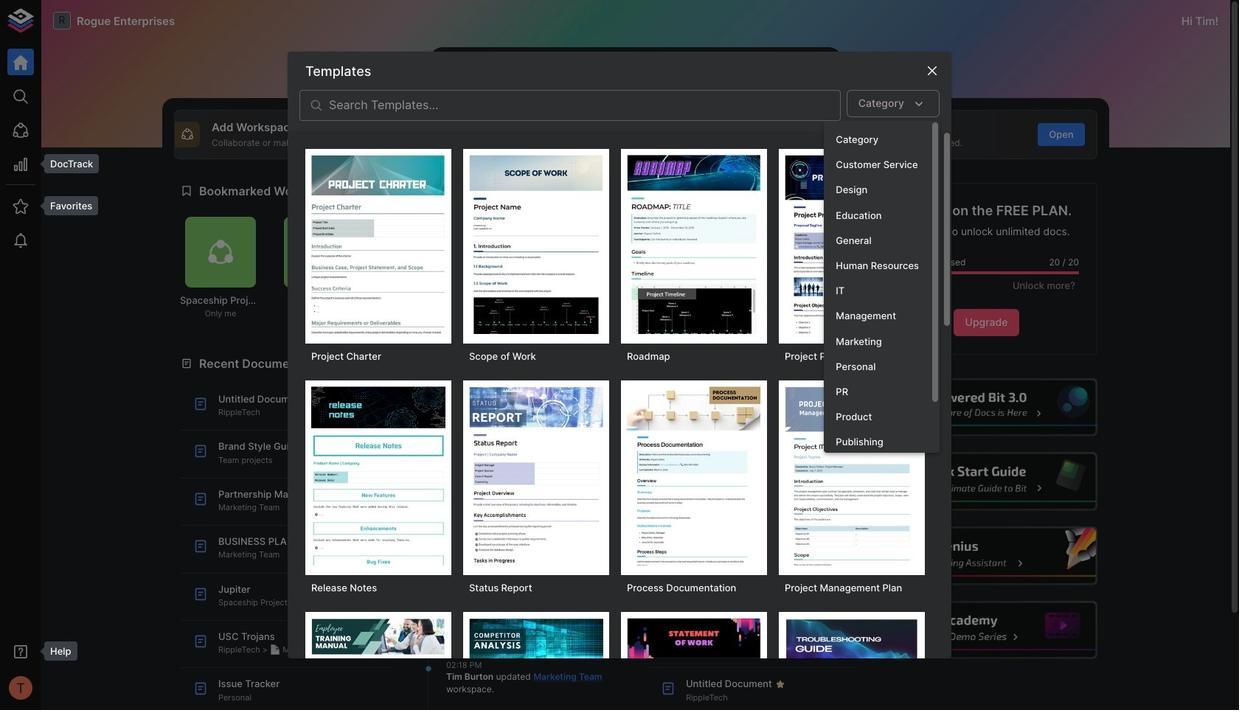 Task type: locate. For each thing, give the bounding box(es) containing it.
dialog
[[288, 52, 952, 711]]

employee training manual image
[[311, 619, 446, 711]]

2 vertical spatial tooltip
[[34, 642, 77, 661]]

project management plan image
[[785, 387, 920, 566]]

tooltip
[[34, 154, 99, 174], [34, 196, 98, 216], [34, 642, 77, 661]]

scope of work image
[[469, 155, 604, 334]]

competitor research report image
[[469, 619, 604, 711]]

process documentation image
[[627, 387, 762, 566]]

2 help image from the top
[[876, 453, 1098, 511]]

0 vertical spatial tooltip
[[34, 154, 99, 174]]

1 vertical spatial tooltip
[[34, 196, 98, 216]]

3 help image from the top
[[876, 527, 1098, 586]]

help image
[[876, 378, 1098, 437], [876, 453, 1098, 511], [876, 527, 1098, 586], [876, 601, 1098, 660]]

2 tooltip from the top
[[34, 196, 98, 216]]

status report image
[[469, 387, 604, 566]]

troubleshooting guide image
[[785, 619, 920, 711]]

4 help image from the top
[[876, 601, 1098, 660]]

Search Templates... text field
[[329, 90, 841, 121]]

release notes image
[[311, 387, 446, 566]]

1 help image from the top
[[876, 378, 1098, 437]]

1 tooltip from the top
[[34, 154, 99, 174]]



Task type: describe. For each thing, give the bounding box(es) containing it.
project proposal image
[[785, 155, 920, 334]]

statement of work image
[[627, 619, 762, 711]]

roadmap image
[[627, 155, 762, 334]]

3 tooltip from the top
[[34, 642, 77, 661]]

project charter image
[[311, 155, 446, 334]]



